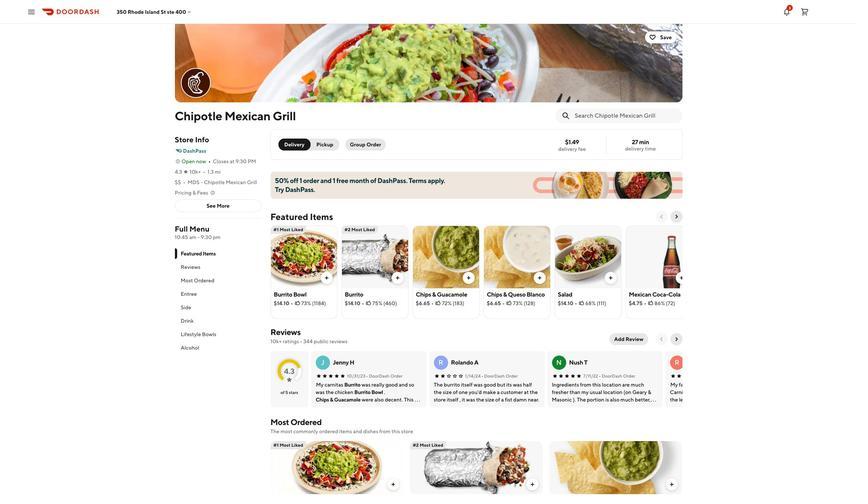 Task type: describe. For each thing, give the bounding box(es) containing it.
add item to cart image for "burrito bowl" image to the top
[[324, 275, 330, 281]]

add item to cart image for mexican coca-cola 'image'
[[679, 275, 685, 281]]

next button of carousel image
[[674, 214, 680, 220]]

chips & queso blanco image
[[484, 226, 550, 289]]

next image
[[674, 337, 680, 343]]

Item Search search field
[[575, 112, 677, 120]]

mexican coca-cola image
[[626, 226, 692, 289]]

1 add item to cart image from the left
[[466, 275, 472, 281]]

add item to cart image for the bottom burrito image
[[530, 482, 536, 488]]

salad image
[[555, 226, 621, 289]]

1 vertical spatial chips & guacamole image
[[549, 442, 683, 495]]

1 vertical spatial burrito image
[[410, 442, 543, 495]]

previous button of carousel image
[[659, 214, 665, 220]]

previous image
[[659, 337, 665, 343]]



Task type: locate. For each thing, give the bounding box(es) containing it.
add item to cart image for the chips & queso blanco image
[[537, 275, 543, 281]]

3 add item to cart image from the left
[[679, 275, 685, 281]]

0 vertical spatial burrito bowl image
[[271, 226, 337, 289]]

heading
[[271, 211, 333, 223]]

0 vertical spatial chips & guacamole image
[[413, 226, 479, 289]]

chipotle mexican grill image
[[175, 24, 683, 102], [182, 69, 210, 97]]

add item to cart image
[[466, 275, 472, 281], [537, 275, 543, 281], [679, 275, 685, 281]]

notification bell image
[[783, 7, 792, 16]]

add item to cart image for the bottommost "burrito bowl" image
[[390, 482, 396, 488]]

2 horizontal spatial add item to cart image
[[679, 275, 685, 281]]

order methods option group
[[278, 139, 340, 151]]

1 vertical spatial burrito bowl image
[[271, 442, 404, 495]]

0 items, open order cart image
[[801, 7, 810, 16]]

burrito image
[[342, 226, 408, 289], [410, 442, 543, 495]]

open menu image
[[27, 7, 36, 16]]

0 horizontal spatial add item to cart image
[[466, 275, 472, 281]]

1 horizontal spatial chips & guacamole image
[[549, 442, 683, 495]]

add item to cart image for salad image
[[608, 275, 614, 281]]

1 horizontal spatial add item to cart image
[[537, 275, 543, 281]]

None radio
[[278, 139, 311, 151]]

None radio
[[306, 139, 340, 151]]

burrito bowl image
[[271, 226, 337, 289], [271, 442, 404, 495]]

0 vertical spatial burrito image
[[342, 226, 408, 289]]

0 horizontal spatial burrito image
[[342, 226, 408, 289]]

chips & guacamole image
[[413, 226, 479, 289], [549, 442, 683, 495]]

0 horizontal spatial chips & guacamole image
[[413, 226, 479, 289]]

add item to cart image for leftmost burrito image
[[395, 275, 401, 281]]

1 horizontal spatial burrito image
[[410, 442, 543, 495]]

2 add item to cart image from the left
[[537, 275, 543, 281]]

add item to cart image
[[324, 275, 330, 281], [395, 275, 401, 281], [608, 275, 614, 281], [390, 482, 396, 488], [530, 482, 536, 488], [669, 482, 675, 488]]



Task type: vqa. For each thing, say whether or not it's contained in the screenshot.
bottommost Burrito "image"
yes



